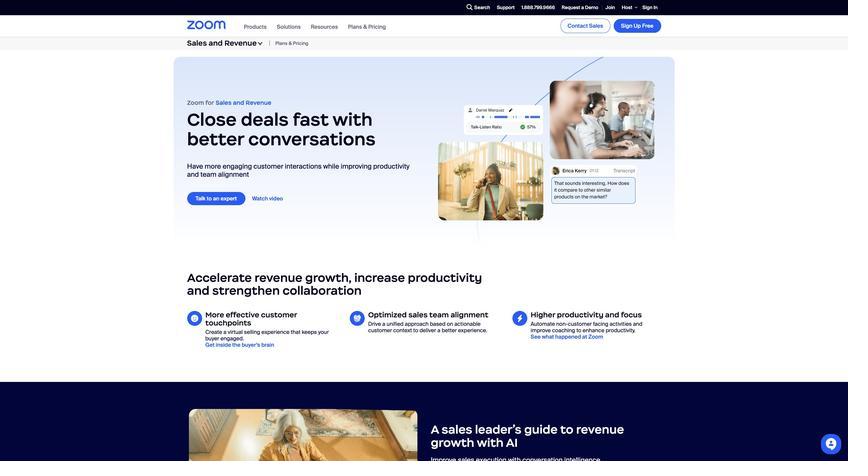 Task type: describe. For each thing, give the bounding box(es) containing it.
that
[[291, 329, 301, 336]]

sales for leader's
[[442, 423, 472, 438]]

inside
[[216, 342, 231, 349]]

1.888.799.9666 link
[[518, 0, 558, 15]]

solutions
[[277, 23, 301, 30]]

solutions button
[[277, 23, 301, 30]]

search image
[[467, 4, 473, 10]]

contact sales link
[[561, 19, 610, 33]]

deals
[[241, 109, 289, 131]]

request
[[562, 4, 580, 10]]

focus
[[621, 311, 642, 320]]

sign for sign in
[[643, 4, 653, 10]]

with inside a sales leader's guide to revenue growth with ai
[[477, 436, 504, 451]]

higher
[[531, 311, 555, 320]]

search image
[[467, 4, 473, 10]]

alignment inside optimized sales team alignment drive a unified approach based on actionable customer context to deliver a better experience.
[[451, 311, 488, 320]]

more
[[205, 311, 224, 320]]

productivity inside have more engaging customer interactions while improving productivity and team alignment
[[373, 162, 410, 171]]

actionable
[[454, 321, 481, 328]]

team inside have more engaging customer interactions while improving productivity and team alignment
[[200, 170, 216, 179]]

your
[[318, 329, 329, 336]]

video
[[269, 195, 283, 203]]

higher productivity and focus image
[[512, 311, 527, 326]]

demo
[[585, 4, 598, 10]]

the
[[232, 342, 240, 349]]

zoom
[[588, 334, 603, 341]]

virtual
[[228, 329, 243, 336]]

collaboration
[[283, 284, 362, 299]]

and inside accelerate revenue growth, increase productivity and strengthen collaboration
[[187, 284, 210, 299]]

optimized sales team alignment image
[[350, 311, 365, 326]]

productivity inside accelerate revenue growth, increase productivity and strengthen collaboration
[[408, 271, 482, 286]]

ai
[[506, 436, 518, 451]]

see what happened at zoom link
[[531, 334, 603, 341]]

to inside optimized sales team alignment drive a unified approach based on actionable customer context to deliver a better experience.
[[413, 327, 418, 334]]

on
[[447, 321, 453, 328]]

in
[[654, 4, 658, 10]]

talk to an expert link
[[187, 192, 245, 206]]

up
[[634, 22, 641, 29]]

revenue inside accelerate revenue growth, increase productivity and strengthen collaboration
[[255, 271, 303, 286]]

1 vertical spatial sales
[[187, 39, 207, 48]]

selling
[[244, 329, 260, 336]]

productivity.
[[606, 327, 636, 334]]

brain
[[261, 342, 274, 349]]

fast
[[293, 109, 329, 131]]

products button
[[244, 23, 267, 30]]

improve
[[531, 327, 551, 334]]

free
[[642, 22, 654, 29]]

with inside close deals fast with better conversations
[[333, 109, 373, 131]]

customer inside optimized sales team alignment drive a unified approach based on actionable customer context to deliver a better experience.
[[368, 327, 392, 334]]

and up deals
[[233, 99, 244, 107]]

optimized sales team alignment drive a unified approach based on actionable customer context to deliver a better experience.
[[368, 311, 488, 334]]

join link
[[602, 0, 619, 15]]

watch video
[[252, 195, 283, 203]]

keeps
[[302, 329, 317, 336]]

get
[[205, 342, 215, 349]]

have more engaging customer interactions while improving productivity and team alignment
[[187, 162, 410, 179]]

0 horizontal spatial pricing
[[293, 40, 308, 46]]

talk to an expert
[[196, 195, 237, 203]]

resources
[[311, 23, 338, 30]]

higher productivity and focus automate non-customer facing activities and improve coaching to enhance productivity. see what happened at zoom
[[531, 311, 643, 341]]

a sales leader's guide to revenue growth with ai
[[431, 423, 624, 451]]

close deals fast with better conversations
[[187, 109, 376, 150]]

get inside the buyer's brain link
[[205, 342, 274, 349]]

request a demo
[[562, 4, 598, 10]]

request a demo link
[[558, 0, 602, 15]]

experience
[[262, 329, 290, 336]]

productivity inside higher productivity and focus automate non-customer facing activities and improve coaching to enhance productivity. see what happened at zoom
[[557, 311, 604, 320]]

talk
[[196, 195, 206, 203]]

facing
[[593, 321, 608, 328]]

touchpoints
[[205, 319, 251, 328]]

improving
[[341, 162, 372, 171]]

expert
[[221, 195, 237, 203]]

what
[[542, 334, 554, 341]]

while
[[323, 162, 339, 171]]

contact
[[568, 22, 588, 29]]

close
[[187, 109, 237, 131]]

experience.
[[458, 327, 487, 334]]

to inside higher productivity and focus automate non-customer facing activities and improve coaching to enhance productivity. see what happened at zoom
[[577, 327, 581, 334]]

watch video link
[[252, 195, 283, 203]]

sales and revenue button
[[187, 39, 257, 48]]

non-
[[556, 321, 568, 328]]

sign for sign up free
[[621, 22, 633, 29]]

at
[[582, 334, 587, 341]]

more effective customer touchpoints image
[[187, 311, 202, 326]]

customer inside have more engaging customer interactions while improving productivity and team alignment
[[254, 162, 283, 171]]

watch
[[252, 195, 268, 203]]

sign in
[[643, 4, 658, 10]]

unified
[[387, 321, 404, 328]]



Task type: vqa. For each thing, say whether or not it's contained in the screenshot.
request a demo
yes



Task type: locate. For each thing, give the bounding box(es) containing it.
a right drive
[[382, 321, 385, 328]]

sales right a
[[442, 423, 472, 438]]

1 vertical spatial plans
[[275, 40, 288, 46]]

1 horizontal spatial &
[[363, 23, 367, 30]]

0 horizontal spatial sales
[[187, 39, 207, 48]]

host button
[[619, 0, 639, 15]]

1 vertical spatial &
[[289, 40, 292, 46]]

alignment inside have more engaging customer interactions while improving productivity and team alignment
[[218, 170, 249, 179]]

plans & pricing link
[[348, 23, 386, 30], [275, 40, 308, 46]]

1 horizontal spatial plans
[[348, 23, 362, 30]]

0 vertical spatial pricing
[[368, 23, 386, 30]]

0 vertical spatial team
[[200, 170, 216, 179]]

deliver
[[420, 327, 436, 334]]

buyer's
[[242, 342, 260, 349]]

sign
[[643, 4, 653, 10], [621, 22, 633, 29]]

0 vertical spatial plans & pricing
[[348, 23, 386, 30]]

better inside close deals fast with better conversations
[[187, 128, 244, 150]]

sales inside optimized sales team alignment drive a unified approach based on actionable customer context to deliver a better experience.
[[409, 311, 428, 320]]

1 vertical spatial revenue
[[246, 99, 271, 107]]

1 horizontal spatial revenue
[[576, 423, 624, 438]]

sign left "up"
[[621, 22, 633, 29]]

close deals fast with better conversations image
[[431, 64, 661, 240]]

customer right engaging
[[254, 162, 283, 171]]

and inside have more engaging customer interactions while improving productivity and team alignment
[[187, 170, 199, 179]]

1 horizontal spatial plans & pricing
[[348, 23, 386, 30]]

to inside a sales leader's guide to revenue growth with ai
[[560, 423, 574, 438]]

contact sales
[[568, 22, 603, 29]]

0 vertical spatial productivity
[[373, 162, 410, 171]]

customer down optimized
[[368, 327, 392, 334]]

0 vertical spatial better
[[187, 128, 244, 150]]

0 vertical spatial sales
[[409, 311, 428, 320]]

1 horizontal spatial plans & pricing link
[[348, 23, 386, 30]]

1 vertical spatial sign
[[621, 22, 633, 29]]

0 horizontal spatial sign
[[621, 22, 633, 29]]

0 vertical spatial revenue
[[255, 271, 303, 286]]

0 horizontal spatial with
[[333, 109, 373, 131]]

1 vertical spatial team
[[429, 311, 449, 320]]

leader's
[[475, 423, 522, 438]]

0 horizontal spatial team
[[200, 170, 216, 179]]

alignment up expert
[[218, 170, 249, 179]]

zoom logo image
[[187, 21, 225, 29]]

0 horizontal spatial alignment
[[218, 170, 249, 179]]

sign up free
[[621, 22, 654, 29]]

enhance
[[583, 327, 605, 334]]

growth,
[[305, 271, 352, 286]]

0 horizontal spatial plans
[[275, 40, 288, 46]]

to right guide
[[560, 423, 574, 438]]

based
[[430, 321, 446, 328]]

and up "more effective customer touchpoints" image
[[187, 284, 210, 299]]

1 vertical spatial with
[[477, 436, 504, 451]]

2 vertical spatial sales
[[216, 99, 232, 107]]

1 vertical spatial revenue
[[576, 423, 624, 438]]

0 vertical spatial plans
[[348, 23, 362, 30]]

sales
[[589, 22, 603, 29], [187, 39, 207, 48], [216, 99, 232, 107]]

1 vertical spatial pricing
[[293, 40, 308, 46]]

sales right contact
[[589, 22, 603, 29]]

alignment
[[218, 170, 249, 179], [451, 311, 488, 320]]

accelerate
[[187, 271, 252, 286]]

0 horizontal spatial plans & pricing link
[[275, 40, 308, 46]]

sales up approach
[[409, 311, 428, 320]]

and up "activities"
[[605, 311, 619, 320]]

engaged.
[[221, 335, 244, 343]]

a inside more effective customer touchpoints create a virtual selling experience that keeps your buyer engaged. get inside the buyer's brain
[[223, 329, 227, 336]]

1 horizontal spatial sales
[[216, 99, 232, 107]]

growth
[[431, 436, 474, 451]]

plans right "resources"
[[348, 23, 362, 30]]

an
[[213, 195, 219, 203]]

team
[[200, 170, 216, 179], [429, 311, 449, 320]]

2 vertical spatial productivity
[[557, 311, 604, 320]]

a down touchpoints
[[223, 329, 227, 336]]

sales and revenue down zoom logo
[[187, 39, 257, 48]]

search
[[474, 5, 490, 11]]

customer up at
[[568, 321, 592, 328]]

engaging
[[223, 162, 252, 171]]

resources button
[[311, 23, 338, 30]]

2 horizontal spatial sales
[[589, 22, 603, 29]]

to left at
[[577, 327, 581, 334]]

happened
[[555, 334, 581, 341]]

more
[[205, 162, 221, 171]]

have
[[187, 162, 203, 171]]

host
[[622, 4, 632, 10]]

better right deliver in the bottom of the page
[[442, 327, 457, 334]]

products
[[244, 23, 267, 30]]

revenue down products
[[224, 39, 257, 48]]

1 vertical spatial productivity
[[408, 271, 482, 286]]

team up talk to an expert at the top left
[[200, 170, 216, 179]]

customer inside higher productivity and focus automate non-customer facing activities and improve coaching to enhance productivity. see what happened at zoom
[[568, 321, 592, 328]]

revenue inside a sales leader's guide to revenue growth with ai
[[576, 423, 624, 438]]

0 vertical spatial sales and revenue
[[187, 39, 257, 48]]

1 vertical spatial alignment
[[451, 311, 488, 320]]

and down zoom logo
[[209, 39, 223, 48]]

more effective customer touchpoints create a virtual selling experience that keeps your buyer engaged. get inside the buyer's brain
[[205, 311, 329, 349]]

productivity
[[373, 162, 410, 171], [408, 271, 482, 286], [557, 311, 604, 320]]

&
[[363, 23, 367, 30], [289, 40, 292, 46]]

team up based
[[429, 311, 449, 320]]

1 horizontal spatial pricing
[[368, 23, 386, 30]]

1.888.799.9666
[[522, 4, 555, 10]]

plans
[[348, 23, 362, 30], [275, 40, 288, 46]]

sales down zoom logo
[[187, 39, 207, 48]]

1 vertical spatial plans & pricing
[[275, 40, 308, 46]]

1 vertical spatial better
[[442, 327, 457, 334]]

1 horizontal spatial better
[[442, 327, 457, 334]]

increase
[[354, 271, 405, 286]]

customer
[[254, 162, 283, 171], [261, 311, 297, 320], [568, 321, 592, 328], [368, 327, 392, 334]]

sales up close
[[216, 99, 232, 107]]

0 horizontal spatial plans & pricing
[[275, 40, 308, 46]]

better
[[187, 128, 244, 150], [442, 327, 457, 334]]

revenue up deals
[[246, 99, 271, 107]]

None search field
[[442, 2, 465, 13]]

pricing
[[368, 23, 386, 30], [293, 40, 308, 46]]

activities
[[610, 321, 632, 328]]

a left demo
[[581, 4, 584, 10]]

buyer
[[205, 335, 219, 343]]

sales and revenue
[[187, 39, 257, 48], [216, 99, 271, 107]]

team inside optimized sales team alignment drive a unified approach based on actionable customer context to deliver a better experience.
[[429, 311, 449, 320]]

0 vertical spatial sales
[[589, 22, 603, 29]]

1 horizontal spatial team
[[429, 311, 449, 320]]

optimized
[[368, 311, 407, 320]]

join
[[606, 4, 615, 10]]

1 horizontal spatial alignment
[[451, 311, 488, 320]]

a right deliver in the bottom of the page
[[437, 327, 441, 334]]

sales for team
[[409, 311, 428, 320]]

better inside optimized sales team alignment drive a unified approach based on actionable customer context to deliver a better experience.
[[442, 327, 457, 334]]

guide
[[524, 423, 558, 438]]

create
[[205, 329, 222, 336]]

and
[[209, 39, 223, 48], [233, 99, 244, 107], [187, 170, 199, 179], [187, 284, 210, 299], [605, 311, 619, 320], [633, 321, 643, 328]]

and down focus
[[633, 321, 643, 328]]

customer inside more effective customer touchpoints create a virtual selling experience that keeps your buyer engaged. get inside the buyer's brain
[[261, 311, 297, 320]]

sales inside a sales leader's guide to revenue growth with ai
[[442, 423, 472, 438]]

sales
[[409, 311, 428, 320], [442, 423, 472, 438]]

automate
[[531, 321, 555, 328]]

alignment up "actionable"
[[451, 311, 488, 320]]

1 vertical spatial sales
[[442, 423, 472, 438]]

coaching
[[552, 327, 575, 334]]

0 horizontal spatial better
[[187, 128, 244, 150]]

a
[[581, 4, 584, 10], [382, 321, 385, 328], [437, 327, 441, 334], [223, 329, 227, 336]]

and left more
[[187, 170, 199, 179]]

accelerate revenue growth, increase productivity and strengthen collaboration
[[187, 271, 482, 299]]

interactions
[[285, 162, 322, 171]]

1 horizontal spatial sales
[[442, 423, 472, 438]]

0 vertical spatial alignment
[[218, 170, 249, 179]]

1 horizontal spatial with
[[477, 436, 504, 451]]

sign left the in
[[643, 4, 653, 10]]

to left deliver in the bottom of the page
[[413, 327, 418, 334]]

1 vertical spatial sales and revenue
[[216, 99, 271, 107]]

0 vertical spatial sign
[[643, 4, 653, 10]]

0 vertical spatial revenue
[[224, 39, 257, 48]]

1 vertical spatial plans & pricing link
[[275, 40, 308, 46]]

sales and revenue up deals
[[216, 99, 271, 107]]

0 horizontal spatial sales
[[409, 311, 428, 320]]

plans down solutions
[[275, 40, 288, 46]]

context
[[393, 327, 412, 334]]

conversations
[[248, 128, 376, 150]]

support link
[[494, 0, 518, 15]]

0 vertical spatial plans & pricing link
[[348, 23, 386, 30]]

a
[[431, 423, 439, 438]]

0 vertical spatial &
[[363, 23, 367, 30]]

to left an
[[207, 195, 212, 203]]

customer up experience
[[261, 311, 297, 320]]

0 horizontal spatial &
[[289, 40, 292, 46]]

strengthen
[[212, 284, 280, 299]]

sign up free link
[[614, 19, 661, 33]]

drive
[[368, 321, 381, 328]]

plans & pricing
[[348, 23, 386, 30], [275, 40, 308, 46]]

support
[[497, 4, 515, 10]]

see
[[531, 334, 541, 341]]

1 horizontal spatial sign
[[643, 4, 653, 10]]

approach
[[405, 321, 429, 328]]

0 horizontal spatial revenue
[[255, 271, 303, 286]]

0 vertical spatial with
[[333, 109, 373, 131]]

effective
[[226, 311, 259, 320]]

better up more
[[187, 128, 244, 150]]



